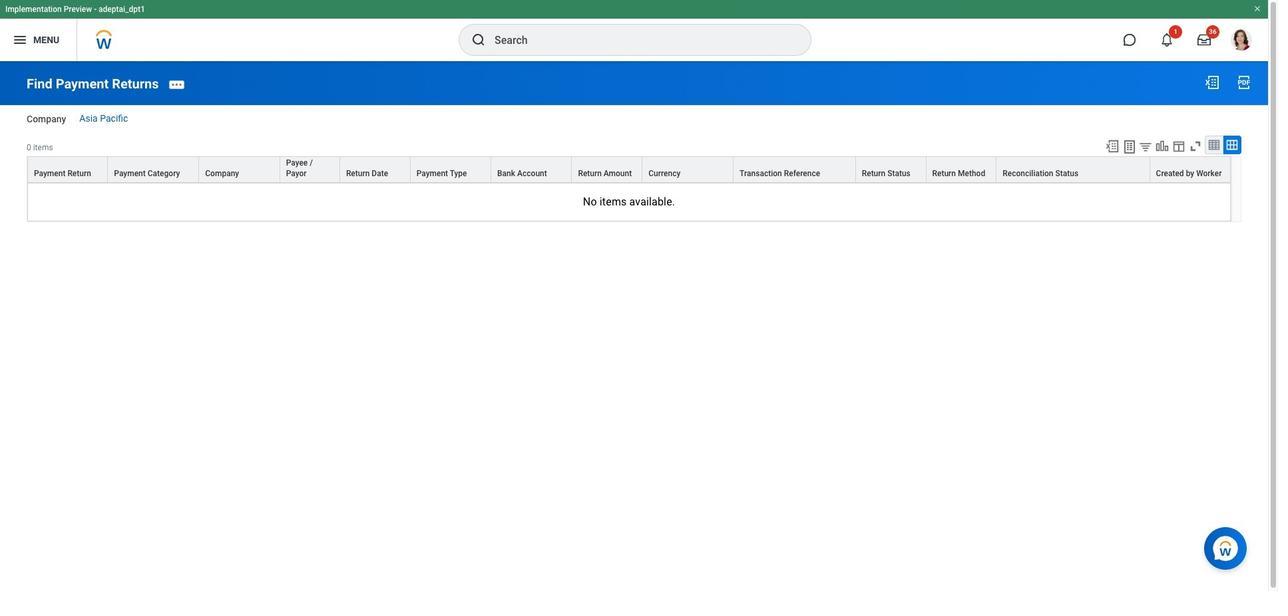 Task type: describe. For each thing, give the bounding box(es) containing it.
click to view/edit grid preferences image
[[1172, 139, 1186, 154]]

Search Workday  search field
[[495, 25, 784, 55]]

inbox large image
[[1198, 33, 1211, 47]]

expand table image
[[1226, 138, 1239, 152]]

notifications large image
[[1160, 33, 1174, 47]]

export to excel image for export to worksheets image
[[1105, 139, 1120, 154]]

table image
[[1208, 138, 1221, 152]]



Task type: locate. For each thing, give the bounding box(es) containing it.
toolbar
[[1099, 136, 1241, 156]]

1 horizontal spatial export to excel image
[[1204, 75, 1220, 91]]

find payment returns - expand/collapse chart image
[[1155, 139, 1170, 154]]

export to excel image left export to worksheets image
[[1105, 139, 1120, 154]]

select to filter grid data image
[[1138, 140, 1153, 154]]

export to excel image
[[1204, 75, 1220, 91], [1105, 139, 1120, 154]]

export to excel image for the view printable version (pdf) 'image'
[[1204, 75, 1220, 91]]

find payment returns element
[[27, 76, 159, 92]]

view printable version (pdf) image
[[1236, 75, 1252, 91]]

search image
[[471, 32, 487, 48]]

1 vertical spatial export to excel image
[[1105, 139, 1120, 154]]

profile logan mcneil image
[[1231, 29, 1252, 53]]

export to worksheets image
[[1122, 139, 1138, 155]]

fullscreen image
[[1188, 139, 1203, 154]]

0 vertical spatial export to excel image
[[1204, 75, 1220, 91]]

justify image
[[12, 32, 28, 48]]

close environment banner image
[[1253, 5, 1261, 13]]

main content
[[0, 61, 1268, 234]]

export to excel image left the view printable version (pdf) 'image'
[[1204, 75, 1220, 91]]

row
[[27, 156, 1231, 183]]

banner
[[0, 0, 1268, 61]]

0 horizontal spatial export to excel image
[[1105, 139, 1120, 154]]



Task type: vqa. For each thing, say whether or not it's contained in the screenshot.
table image
yes



